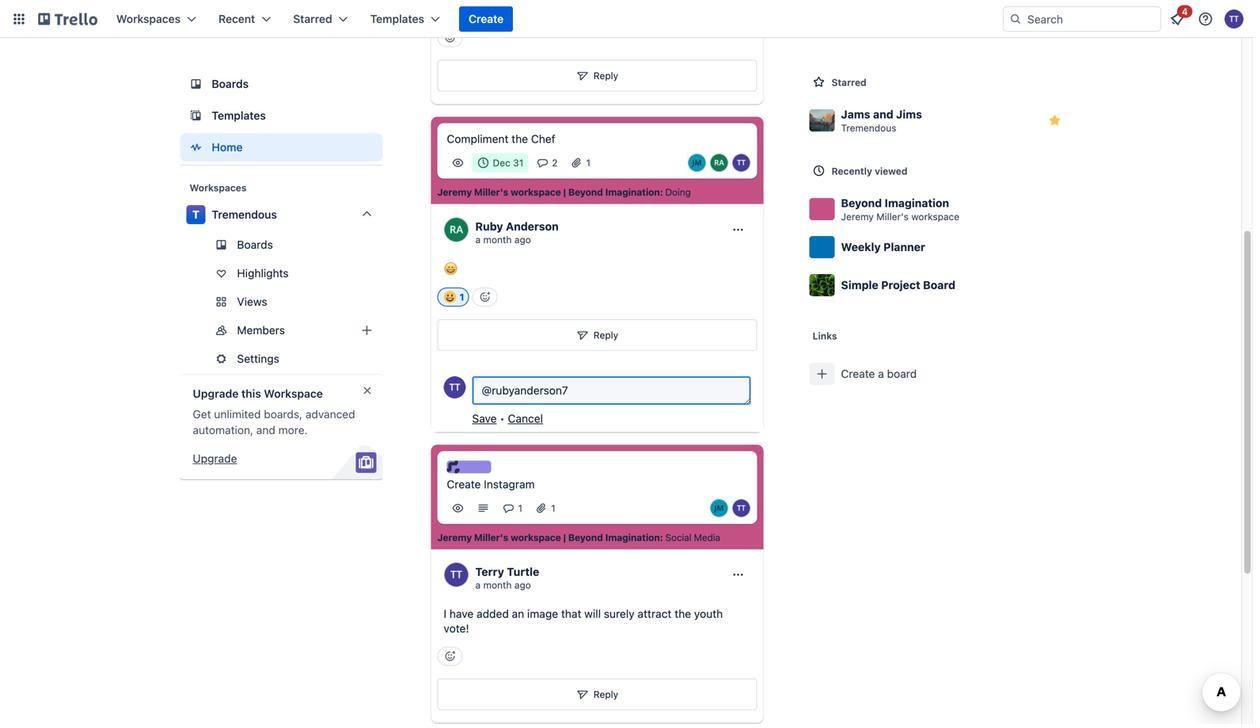 Task type: locate. For each thing, give the bounding box(es) containing it.
the left the chef
[[512, 132, 528, 146]]

jeremy miller's workspace | beyond imagination : doing
[[438, 187, 691, 198]]

2 upgrade from the top
[[193, 452, 237, 465]]

month down terry
[[484, 579, 512, 590]]

0 vertical spatial and
[[874, 108, 894, 121]]

recently
[[832, 166, 873, 177]]

viewed
[[875, 166, 908, 177]]

ago down turtle
[[515, 579, 531, 590]]

0 vertical spatial reply button
[[438, 60, 758, 92]]

ago for anderson
[[515, 234, 531, 245]]

anderson
[[506, 220, 559, 233]]

2 : from the top
[[660, 532, 664, 543]]

back to home image
[[38, 6, 97, 32]]

|
[[564, 187, 566, 198], [564, 532, 566, 543]]

template board image
[[187, 106, 206, 125]]

create instagram
[[447, 478, 535, 491]]

1 vertical spatial |
[[564, 532, 566, 543]]

2 ago from the top
[[515, 579, 531, 590]]

boards link up templates link
[[180, 70, 383, 98]]

create for create a board
[[842, 367, 876, 380]]

month inside terry turtle a month ago
[[484, 579, 512, 590]]

0 vertical spatial |
[[564, 187, 566, 198]]

boards link for highlights
[[180, 232, 383, 257]]

2 reply from the top
[[594, 329, 619, 340]]

@rubyanderson7 text field
[[473, 376, 751, 405]]

0 vertical spatial upgrade
[[193, 387, 239, 400]]

beyond imagination link left social
[[569, 531, 660, 544]]

reply button for turtle
[[438, 679, 758, 710]]

upgrade
[[193, 387, 239, 400], [193, 452, 237, 465]]

boards link
[[180, 70, 383, 98], [180, 232, 383, 257]]

create inside button
[[469, 12, 504, 25]]

simple project board
[[842, 278, 956, 292]]

weekly planner link
[[804, 228, 1075, 266]]

0 vertical spatial :
[[660, 187, 664, 198]]

boards
[[212, 77, 249, 90], [237, 238, 273, 251]]

workspace up turtle
[[511, 532, 561, 543]]

1 vertical spatial reply
[[594, 329, 619, 340]]

1 | from the top
[[564, 187, 566, 198]]

0 vertical spatial miller's
[[474, 187, 509, 198]]

1 : from the top
[[660, 187, 664, 198]]

1 vertical spatial beyond imagination link
[[569, 531, 660, 544]]

0 vertical spatial boards link
[[180, 70, 383, 98]]

grinning image
[[444, 261, 458, 275]]

simple
[[842, 278, 879, 292]]

beyond imagination jeremy miller's workspace
[[842, 196, 960, 222]]

create a board button
[[804, 355, 1075, 393]]

miller's up weekly planner
[[877, 211, 909, 222]]

create inside button
[[842, 367, 876, 380]]

1 vertical spatial upgrade
[[193, 452, 237, 465]]

a inside terry turtle a month ago
[[476, 579, 481, 590]]

reply for anderson
[[594, 329, 619, 340]]

reply
[[594, 70, 619, 81], [594, 329, 619, 340], [594, 689, 619, 700]]

media
[[694, 532, 721, 543]]

upgrade for upgrade this workspace get unlimited boards, advanced automation, and more.
[[193, 387, 239, 400]]

1 vertical spatial boards
[[237, 238, 273, 251]]

2 | from the top
[[564, 532, 566, 543]]

2 vertical spatial reply
[[594, 689, 619, 700]]

starred inside "popup button"
[[293, 12, 332, 25]]

| for doing
[[564, 187, 566, 198]]

0 horizontal spatial starred
[[293, 12, 332, 25]]

board
[[924, 278, 956, 292]]

templates inside popup button
[[370, 12, 425, 25]]

| for social
[[564, 532, 566, 543]]

2 beyond imagination link from the top
[[569, 531, 660, 544]]

terry
[[476, 565, 504, 578]]

weekly
[[842, 240, 881, 253]]

beyond
[[569, 187, 603, 198], [842, 196, 883, 210], [569, 532, 603, 543]]

miller's
[[474, 187, 509, 198], [877, 211, 909, 222], [474, 532, 509, 543]]

boards link up highlights link
[[180, 232, 383, 257]]

0 vertical spatial tremendous
[[842, 122, 897, 133]]

workspace down 31
[[511, 187, 561, 198]]

image
[[528, 607, 559, 620]]

month
[[484, 234, 512, 245], [484, 579, 512, 590]]

highlights link
[[180, 261, 383, 286]]

members
[[237, 324, 285, 337]]

and left jims
[[874, 108, 894, 121]]

1 vertical spatial jeremy
[[842, 211, 874, 222]]

i
[[444, 607, 447, 620]]

terry turtle (terryturtle) image
[[1225, 10, 1244, 29]]

1 horizontal spatial add reaction image
[[473, 287, 498, 306]]

instagram
[[484, 478, 535, 491]]

imagination left doing
[[606, 187, 660, 198]]

a down terry
[[476, 579, 481, 590]]

1 upgrade from the top
[[193, 387, 239, 400]]

1 horizontal spatial and
[[874, 108, 894, 121]]

1 vertical spatial create
[[842, 367, 876, 380]]

workspace
[[511, 187, 561, 198], [912, 211, 960, 222], [511, 532, 561, 543]]

ago
[[515, 234, 531, 245], [515, 579, 531, 590]]

templates up home
[[212, 109, 266, 122]]

2 vertical spatial miller's
[[474, 532, 509, 543]]

jeremy down create instagram at left bottom
[[438, 532, 472, 543]]

attract
[[638, 607, 672, 620]]

1 horizontal spatial starred
[[832, 77, 867, 88]]

board
[[888, 367, 917, 380]]

1 vertical spatial :
[[660, 532, 664, 543]]

social
[[666, 532, 692, 543]]

0 vertical spatial create
[[469, 12, 504, 25]]

2 vertical spatial reply button
[[438, 679, 758, 710]]

0 vertical spatial jeremy
[[438, 187, 472, 198]]

month down ruby
[[484, 234, 512, 245]]

reply down primary element
[[594, 70, 619, 81]]

jeremy down compliment
[[438, 187, 472, 198]]

: for doing
[[660, 187, 664, 198]]

2 boards link from the top
[[180, 232, 383, 257]]

:
[[660, 187, 664, 198], [660, 532, 664, 543]]

planner
[[884, 240, 926, 253]]

boards up highlights
[[237, 238, 273, 251]]

recent button
[[209, 6, 281, 32]]

3 reply from the top
[[594, 689, 619, 700]]

1 month from the top
[[484, 234, 512, 245]]

0 horizontal spatial templates
[[212, 109, 266, 122]]

boards right board image
[[212, 77, 249, 90]]

1 vertical spatial the
[[675, 607, 692, 620]]

doing
[[666, 187, 691, 198]]

tremendous inside jams and jims tremendous
[[842, 122, 897, 133]]

simple project board link
[[804, 266, 1075, 304]]

workspace up weekly planner link at the top of page
[[912, 211, 960, 222]]

1 ago from the top
[[515, 234, 531, 245]]

0 vertical spatial beyond imagination link
[[569, 186, 660, 199]]

0 vertical spatial boards
[[212, 77, 249, 90]]

month inside ruby anderson a month ago
[[484, 234, 512, 245]]

tremendous down jams
[[842, 122, 897, 133]]

3 reply button from the top
[[438, 679, 758, 710]]

the
[[512, 132, 528, 146], [675, 607, 692, 620]]

youth
[[695, 607, 723, 620]]

create for create instagram
[[447, 478, 481, 491]]

starred up jams
[[832, 77, 867, 88]]

create
[[469, 12, 504, 25], [842, 367, 876, 380], [447, 478, 481, 491]]

2 vertical spatial jeremy
[[438, 532, 472, 543]]

i have added an image that will surely attract the youth vote!
[[444, 607, 723, 635]]

0 vertical spatial templates
[[370, 12, 425, 25]]

1 vertical spatial and
[[257, 423, 276, 436]]

0 vertical spatial reply
[[594, 70, 619, 81]]

2 vertical spatial create
[[447, 478, 481, 491]]

miller's for jeremy miller's workspace | beyond imagination : social media
[[474, 532, 509, 543]]

unlimited
[[214, 408, 261, 421]]

1 vertical spatial ago
[[515, 579, 531, 590]]

0 vertical spatial workspace
[[511, 187, 561, 198]]

0 horizontal spatial and
[[257, 423, 276, 436]]

1
[[587, 157, 591, 168], [460, 291, 465, 302], [518, 503, 523, 514], [551, 503, 556, 514]]

upgrade inside upgrade this workspace get unlimited boards, advanced automation, and more.
[[193, 387, 239, 400]]

1 vertical spatial templates
[[212, 109, 266, 122]]

1 vertical spatial workspaces
[[190, 182, 247, 193]]

1 vertical spatial a
[[879, 367, 885, 380]]

0 horizontal spatial add reaction image
[[438, 28, 463, 47]]

2 reply button from the top
[[438, 319, 758, 351]]

workspaces
[[116, 12, 181, 25], [190, 182, 247, 193]]

upgrade up get
[[193, 387, 239, 400]]

imagination for doing
[[606, 187, 660, 198]]

a down ruby
[[476, 234, 481, 245]]

miller's for jeremy miller's workspace | beyond imagination : doing
[[474, 187, 509, 198]]

a
[[476, 234, 481, 245], [879, 367, 885, 380], [476, 579, 481, 590]]

tremendous
[[842, 122, 897, 133], [212, 208, 277, 221]]

search image
[[1010, 13, 1023, 25]]

jeremy up weekly
[[842, 211, 874, 222]]

compliment the chef
[[447, 132, 556, 146]]

ruby
[[476, 220, 503, 233]]

starred
[[293, 12, 332, 25], [832, 77, 867, 88]]

upgrade down automation,
[[193, 452, 237, 465]]

ruby anderson a month ago
[[476, 220, 559, 245]]

1 horizontal spatial the
[[675, 607, 692, 620]]

workspaces button
[[107, 6, 206, 32]]

reply up @rubyanderson7 text field
[[594, 329, 619, 340]]

vote!
[[444, 622, 469, 635]]

reply button down primary element
[[438, 60, 758, 92]]

and
[[874, 108, 894, 121], [257, 423, 276, 436]]

1 vertical spatial boards link
[[180, 232, 383, 257]]

1 beyond imagination link from the top
[[569, 186, 660, 199]]

the left youth
[[675, 607, 692, 620]]

imagination inside beyond imagination jeremy miller's workspace
[[885, 196, 950, 210]]

upgrade this workspace get unlimited boards, advanced automation, and more.
[[193, 387, 355, 436]]

ago inside terry turtle a month ago
[[515, 579, 531, 590]]

and down boards,
[[257, 423, 276, 436]]

1 horizontal spatial templates
[[370, 12, 425, 25]]

0 vertical spatial workspaces
[[116, 12, 181, 25]]

1 vertical spatial month
[[484, 579, 512, 590]]

imagination
[[606, 187, 660, 198], [885, 196, 950, 210], [606, 532, 660, 543]]

weekly planner
[[842, 240, 926, 253]]

1 boards link from the top
[[180, 70, 383, 98]]

a left board
[[879, 367, 885, 380]]

create button
[[459, 6, 513, 32]]

0 vertical spatial the
[[512, 132, 528, 146]]

1 vertical spatial add reaction image
[[473, 287, 498, 306]]

beyond imagination link left doing
[[569, 186, 660, 199]]

1 horizontal spatial workspaces
[[190, 182, 247, 193]]

beyond for doing
[[569, 187, 603, 198]]

a for terry turtle
[[476, 579, 481, 590]]

0 vertical spatial starred
[[293, 12, 332, 25]]

0 vertical spatial ago
[[515, 234, 531, 245]]

imagination down viewed
[[885, 196, 950, 210]]

miller's inside beyond imagination jeremy miller's workspace
[[877, 211, 909, 222]]

1 reply button from the top
[[438, 60, 758, 92]]

add reaction image
[[438, 28, 463, 47], [473, 287, 498, 306]]

0 vertical spatial month
[[484, 234, 512, 245]]

recently viewed
[[832, 166, 908, 177]]

miller's down dec
[[474, 187, 509, 198]]

ago down anderson
[[515, 234, 531, 245]]

reply button up @rubyanderson7 text field
[[438, 319, 758, 351]]

tremendous right t
[[212, 208, 277, 221]]

starred right the recent dropdown button
[[293, 12, 332, 25]]

ago inside ruby anderson a month ago
[[515, 234, 531, 245]]

a inside ruby anderson a month ago
[[476, 234, 481, 245]]

0 horizontal spatial workspaces
[[116, 12, 181, 25]]

templates right starred "popup button"
[[370, 12, 425, 25]]

jeremy inside beyond imagination jeremy miller's workspace
[[842, 211, 874, 222]]

2 month from the top
[[484, 579, 512, 590]]

imagination for social media
[[606, 532, 660, 543]]

1 horizontal spatial tremendous
[[842, 122, 897, 133]]

imagination left social
[[606, 532, 660, 543]]

2 vertical spatial a
[[476, 579, 481, 590]]

1 vertical spatial workspace
[[912, 211, 960, 222]]

cancel button
[[508, 412, 543, 425]]

beyond imagination link
[[569, 186, 660, 199], [569, 531, 660, 544]]

1 reply from the top
[[594, 70, 619, 81]]

reply down the i have added an image that will surely attract the youth vote!
[[594, 689, 619, 700]]

0 vertical spatial a
[[476, 234, 481, 245]]

miller's up terry
[[474, 532, 509, 543]]

2 vertical spatial workspace
[[511, 532, 561, 543]]

jeremy for jeremy miller's workspace | beyond imagination : social media
[[438, 532, 472, 543]]

reply button down the i have added an image that will surely attract the youth vote!
[[438, 679, 758, 710]]

1 vertical spatial reply button
[[438, 319, 758, 351]]

1 vertical spatial tremendous
[[212, 208, 277, 221]]

starred button
[[284, 6, 358, 32]]

1 vertical spatial miller's
[[877, 211, 909, 222]]

: left social
[[660, 532, 664, 543]]

0 horizontal spatial tremendous
[[212, 208, 277, 221]]

: left doing
[[660, 187, 664, 198]]

added
[[477, 607, 509, 620]]

beyond for social media
[[569, 532, 603, 543]]



Task type: describe. For each thing, give the bounding box(es) containing it.
month for ruby
[[484, 234, 512, 245]]

will
[[585, 607, 601, 620]]

advanced
[[306, 408, 355, 421]]

and inside jams and jims tremendous
[[874, 108, 894, 121]]

workspaces inside dropdown button
[[116, 12, 181, 25]]

links
[[813, 330, 838, 341]]

boards for templates
[[212, 77, 249, 90]]

boards,
[[264, 408, 303, 421]]

this
[[242, 387, 261, 400]]

month for terry
[[484, 579, 512, 590]]

a inside button
[[879, 367, 885, 380]]

templates button
[[361, 6, 450, 32]]

home link
[[180, 133, 383, 162]]

dec 31
[[493, 157, 524, 168]]

views
[[237, 295, 267, 308]]

beyond inside beyond imagination jeremy miller's workspace
[[842, 196, 883, 210]]

save
[[473, 412, 497, 425]]

ago for turtle
[[515, 579, 531, 590]]

members link
[[180, 318, 383, 343]]

workspace for jeremy miller's workspace | beyond imagination : social media
[[511, 532, 561, 543]]

terry turtle a month ago
[[476, 565, 540, 590]]

board image
[[187, 74, 206, 93]]

cancel
[[508, 412, 543, 425]]

0 vertical spatial add reaction image
[[438, 28, 463, 47]]

reply button for anderson
[[438, 319, 758, 351]]

an
[[512, 607, 525, 620]]

project
[[882, 278, 921, 292]]

settings link
[[180, 346, 383, 372]]

upgrade button
[[193, 451, 237, 467]]

reply for turtle
[[594, 689, 619, 700]]

jims
[[897, 108, 923, 121]]

add reaction image
[[438, 647, 463, 666]]

open information menu image
[[1199, 11, 1214, 27]]

workspace for jeremy miller's workspace | beyond imagination : doing
[[511, 187, 561, 198]]

have
[[450, 607, 474, 620]]

a for ruby anderson
[[476, 234, 481, 245]]

beyond imagination link for social media
[[569, 531, 660, 544]]

upgrade for upgrade
[[193, 452, 237, 465]]

31
[[513, 157, 524, 168]]

4 notifications image
[[1168, 10, 1187, 29]]

1 vertical spatial starred
[[832, 77, 867, 88]]

boards link for templates
[[180, 70, 383, 98]]

chef
[[531, 132, 556, 146]]

jeremy miller's workspace | beyond imagination : social media
[[438, 532, 721, 543]]

workspace
[[264, 387, 323, 400]]

highlights
[[237, 267, 289, 280]]

create for create
[[469, 12, 504, 25]]

jams and jims tremendous
[[842, 108, 923, 133]]

surely
[[604, 607, 635, 620]]

compliment
[[447, 132, 509, 146]]

templates link
[[180, 101, 383, 130]]

settings
[[237, 352, 280, 365]]

dec
[[493, 157, 511, 168]]

the inside the i have added an image that will surely attract the youth vote!
[[675, 607, 692, 620]]

add image
[[358, 321, 377, 340]]

beyond imagination link for doing
[[569, 186, 660, 199]]

click to unstar jams and jims. it will be removed from your starred list. image
[[1048, 112, 1063, 128]]

jeremy for jeremy miller's workspace | beyond imagination : doing
[[438, 187, 472, 198]]

and inside upgrade this workspace get unlimited boards, advanced automation, and more.
[[257, 423, 276, 436]]

t
[[192, 208, 200, 221]]

save button
[[473, 412, 497, 425]]

2
[[552, 157, 558, 168]]

jams
[[842, 108, 871, 121]]

color: purple, title: none image
[[447, 461, 492, 473]]

recent
[[219, 12, 255, 25]]

boards for highlights
[[237, 238, 273, 251]]

home image
[[187, 138, 206, 157]]

automation,
[[193, 423, 254, 436]]

workspace inside beyond imagination jeremy miller's workspace
[[912, 211, 960, 222]]

more.
[[279, 423, 308, 436]]

that
[[562, 607, 582, 620]]

primary element
[[0, 0, 1254, 38]]

get
[[193, 408, 211, 421]]

: for social
[[660, 532, 664, 543]]

home
[[212, 141, 243, 154]]

Search field
[[1023, 7, 1161, 31]]

0 horizontal spatial the
[[512, 132, 528, 146]]

create a board
[[842, 367, 917, 380]]

turtle
[[507, 565, 540, 578]]

views link
[[180, 289, 383, 314]]



Task type: vqa. For each thing, say whether or not it's contained in the screenshot.
topmost Create from template… image
no



